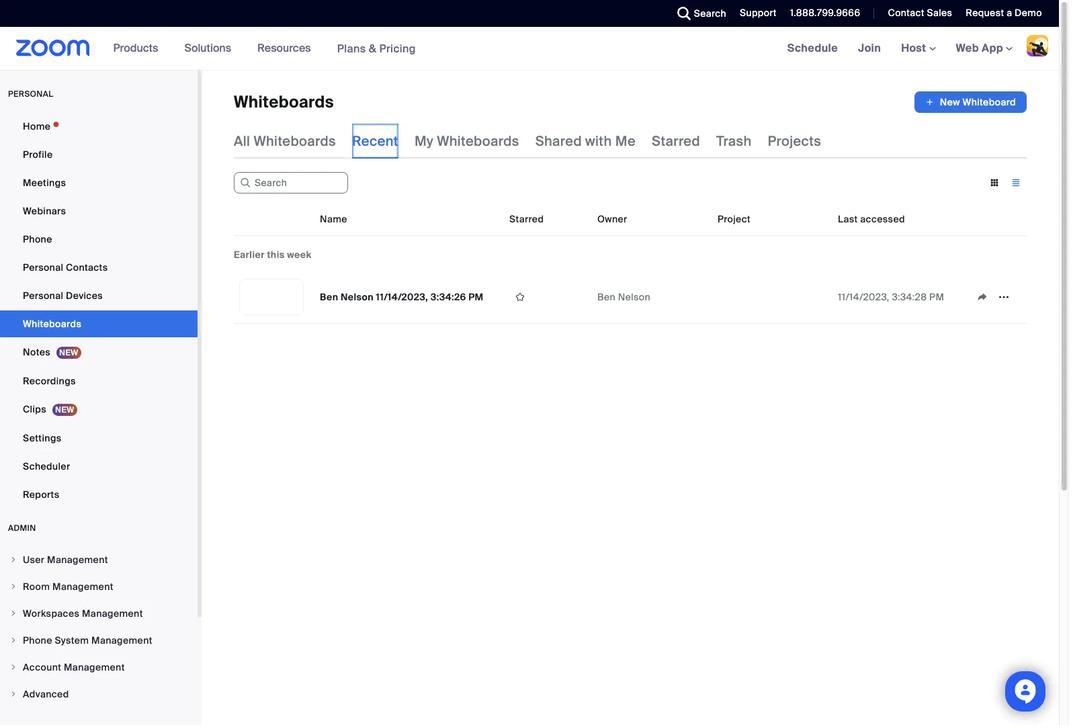 Task type: vqa. For each thing, say whether or not it's contained in the screenshot.
Account in the left of the page
yes



Task type: describe. For each thing, give the bounding box(es) containing it.
trash
[[717, 132, 752, 150]]

home link
[[0, 113, 198, 140]]

right image for workspaces
[[9, 610, 17, 618]]

webinars
[[23, 205, 66, 217]]

last accessed
[[839, 213, 906, 225]]

recent
[[352, 132, 399, 150]]

all whiteboards
[[234, 132, 336, 150]]

projects
[[768, 132, 822, 150]]

this
[[267, 249, 285, 261]]

owner
[[598, 213, 628, 225]]

admin
[[8, 523, 36, 534]]

right image inside advanced "menu item"
[[9, 691, 17, 699]]

settings
[[23, 432, 62, 445]]

request a demo
[[967, 7, 1043, 19]]

1 pm from the left
[[469, 291, 484, 303]]

1 11/14/2023, from the left
[[376, 291, 428, 303]]

list mode, selected image
[[1006, 177, 1028, 189]]

contact
[[889, 7, 925, 19]]

3:34:26
[[431, 291, 466, 303]]

ben for ben nelson
[[598, 291, 616, 303]]

join
[[859, 41, 882, 55]]

earlier
[[234, 249, 265, 261]]

whiteboards up search text box
[[254, 132, 336, 150]]

with
[[586, 132, 612, 150]]

&
[[369, 41, 377, 55]]

nelson for ben nelson 11/14/2023, 3:34:26 pm
[[341, 291, 374, 303]]

reports
[[23, 489, 59, 501]]

ben nelson
[[598, 291, 651, 303]]

a
[[1007, 7, 1013, 19]]

settings link
[[0, 425, 198, 452]]

management for workspaces management
[[82, 608, 143, 620]]

web app
[[957, 41, 1004, 55]]

ben for ben nelson 11/14/2023, 3:34:26 pm
[[320, 291, 339, 303]]

whiteboards inside whiteboards application
[[234, 91, 334, 112]]

room
[[23, 581, 50, 593]]

me
[[616, 132, 636, 150]]

name
[[320, 213, 348, 225]]

pricing
[[380, 41, 416, 55]]

new
[[941, 96, 961, 108]]

right image for room
[[9, 583, 17, 591]]

right image for account
[[9, 664, 17, 672]]

thumbnail of ben nelson 11/14/2023, 3:34:26 pm image
[[240, 280, 303, 315]]

solutions
[[185, 41, 231, 55]]

recordings link
[[0, 368, 198, 395]]

search
[[695, 7, 727, 20]]

workspaces
[[23, 608, 80, 620]]

whiteboards link
[[0, 311, 198, 338]]

week
[[287, 249, 312, 261]]

advanced
[[23, 689, 69, 701]]

demo
[[1016, 7, 1043, 19]]

resources
[[258, 41, 311, 55]]

account
[[23, 662, 61, 674]]

whiteboards application
[[234, 91, 1028, 113]]

meetings
[[23, 177, 66, 189]]

my whiteboards
[[415, 132, 520, 150]]

solutions button
[[185, 27, 237, 70]]

user management menu item
[[0, 547, 198, 573]]

accessed
[[861, 213, 906, 225]]

personal for personal contacts
[[23, 262, 63, 274]]

last
[[839, 213, 859, 225]]

search button
[[668, 0, 730, 27]]

phone link
[[0, 226, 198, 253]]

ben nelson 11/14/2023, 3:34:26 pm
[[320, 291, 484, 303]]

my
[[415, 132, 434, 150]]

workspaces management
[[23, 608, 143, 620]]

account management
[[23, 662, 125, 674]]

reports link
[[0, 482, 198, 508]]

personal
[[8, 89, 53, 100]]

scheduler link
[[0, 453, 198, 480]]

home
[[23, 120, 51, 132]]

add image
[[926, 95, 935, 109]]

room management
[[23, 581, 114, 593]]

schedule link
[[778, 27, 849, 70]]

products
[[113, 41, 158, 55]]

management for user management
[[47, 554, 108, 566]]

new whiteboard
[[941, 96, 1017, 108]]

all
[[234, 132, 250, 150]]

products button
[[113, 27, 164, 70]]

grid mode, not selected image
[[985, 177, 1006, 189]]

host button
[[902, 41, 936, 55]]

contacts
[[66, 262, 108, 274]]

management for account management
[[64, 662, 125, 674]]

support
[[740, 7, 777, 19]]

notes
[[23, 346, 50, 358]]

zoom logo image
[[16, 40, 90, 56]]



Task type: locate. For each thing, give the bounding box(es) containing it.
phone inside personal menu menu
[[23, 233, 52, 245]]

whiteboards inside whiteboards link
[[23, 318, 81, 330]]

1 ben from the left
[[320, 291, 339, 303]]

banner containing products
[[0, 27, 1060, 71]]

earlier this week
[[234, 249, 312, 261]]

schedule
[[788, 41, 839, 55]]

notes link
[[0, 339, 198, 367]]

1 vertical spatial personal
[[23, 290, 63, 302]]

2 nelson from the left
[[619, 291, 651, 303]]

11/14/2023, left 3:34:26
[[376, 291, 428, 303]]

web
[[957, 41, 980, 55]]

right image inside account management menu item
[[9, 664, 17, 672]]

3 right image from the top
[[9, 664, 17, 672]]

pm right 3:34:28
[[930, 291, 945, 303]]

sales
[[928, 7, 953, 19]]

right image left account
[[9, 664, 17, 672]]

2 phone from the top
[[23, 635, 52, 647]]

personal devices
[[23, 290, 103, 302]]

right image inside user management menu item
[[9, 556, 17, 564]]

1 horizontal spatial 11/14/2023,
[[839, 291, 890, 303]]

join link
[[849, 27, 892, 70]]

1 vertical spatial starred
[[510, 213, 544, 225]]

personal menu menu
[[0, 113, 198, 510]]

advanced menu item
[[0, 682, 198, 707]]

support link
[[730, 0, 781, 27], [740, 7, 777, 19]]

clips
[[23, 403, 46, 416]]

1 phone from the top
[[23, 233, 52, 245]]

cell
[[713, 271, 833, 324]]

1 horizontal spatial ben
[[598, 291, 616, 303]]

right image for phone
[[9, 637, 17, 645]]

right image
[[9, 610, 17, 618], [9, 637, 17, 645]]

system
[[55, 635, 89, 647]]

meetings navigation
[[778, 27, 1060, 71]]

management up workspaces management
[[52, 581, 114, 593]]

shared
[[536, 132, 582, 150]]

right image left advanced
[[9, 691, 17, 699]]

0 vertical spatial starred
[[652, 132, 701, 150]]

phone for phone
[[23, 233, 52, 245]]

user
[[23, 554, 45, 566]]

1 vertical spatial right image
[[9, 637, 17, 645]]

devices
[[66, 290, 103, 302]]

right image left user
[[9, 556, 17, 564]]

admin menu menu
[[0, 547, 198, 709]]

whiteboard
[[963, 96, 1017, 108]]

0 vertical spatial phone
[[23, 233, 52, 245]]

4 right image from the top
[[9, 691, 17, 699]]

banner
[[0, 27, 1060, 71]]

right image
[[9, 556, 17, 564], [9, 583, 17, 591], [9, 664, 17, 672], [9, 691, 17, 699]]

profile link
[[0, 141, 198, 168]]

plans & pricing link
[[337, 41, 416, 55], [337, 41, 416, 55]]

more options for ben nelson 11/14/2023, 3:34:26 pm image
[[994, 291, 1015, 303]]

management
[[47, 554, 108, 566], [52, 581, 114, 593], [82, 608, 143, 620], [91, 635, 153, 647], [64, 662, 125, 674]]

personal for personal devices
[[23, 290, 63, 302]]

recordings
[[23, 375, 76, 387]]

11/14/2023, 3:34:28 pm
[[839, 291, 945, 303]]

right image left system
[[9, 637, 17, 645]]

2 11/14/2023, from the left
[[839, 291, 890, 303]]

user management
[[23, 554, 108, 566]]

share image
[[972, 291, 994, 303]]

11/14/2023, left 3:34:28
[[839, 291, 890, 303]]

starred inside 'tabs of all whiteboard page' tab list
[[652, 132, 701, 150]]

personal up personal devices
[[23, 262, 63, 274]]

host
[[902, 41, 930, 55]]

scheduler
[[23, 461, 70, 473]]

personal contacts link
[[0, 254, 198, 281]]

clips link
[[0, 396, 198, 424]]

0 horizontal spatial 11/14/2023,
[[376, 291, 428, 303]]

right image inside room management 'menu item'
[[9, 583, 17, 591]]

whiteboards
[[234, 91, 334, 112], [254, 132, 336, 150], [437, 132, 520, 150], [23, 318, 81, 330]]

request
[[967, 7, 1005, 19]]

0 horizontal spatial ben
[[320, 291, 339, 303]]

nelson for ben nelson
[[619, 291, 651, 303]]

phone inside menu item
[[23, 635, 52, 647]]

1 horizontal spatial starred
[[652, 132, 701, 150]]

personal down personal contacts on the top left
[[23, 290, 63, 302]]

2 pm from the left
[[930, 291, 945, 303]]

1 vertical spatial phone
[[23, 635, 52, 647]]

management inside menu item
[[47, 554, 108, 566]]

pm right 3:34:26
[[469, 291, 484, 303]]

1.888.799.9666
[[791, 7, 861, 19]]

phone
[[23, 233, 52, 245], [23, 635, 52, 647]]

whiteboards down personal devices
[[23, 318, 81, 330]]

shared with me
[[536, 132, 636, 150]]

right image for user
[[9, 556, 17, 564]]

management for room management
[[52, 581, 114, 593]]

new whiteboard button
[[915, 91, 1028, 113]]

ben
[[320, 291, 339, 303], [598, 291, 616, 303]]

project
[[718, 213, 751, 225]]

room management menu item
[[0, 574, 198, 600]]

2 right image from the top
[[9, 637, 17, 645]]

management up room management
[[47, 554, 108, 566]]

whiteboards up all whiteboards on the left of page
[[234, 91, 334, 112]]

request a demo link
[[957, 0, 1060, 27], [967, 7, 1043, 19]]

0 vertical spatial personal
[[23, 262, 63, 274]]

0 horizontal spatial nelson
[[341, 291, 374, 303]]

management up account management menu item
[[91, 635, 153, 647]]

pm
[[469, 291, 484, 303], [930, 291, 945, 303]]

resources button
[[258, 27, 317, 70]]

management up advanced "menu item"
[[64, 662, 125, 674]]

phone up account
[[23, 635, 52, 647]]

1 personal from the top
[[23, 262, 63, 274]]

whiteboards right my
[[437, 132, 520, 150]]

starred
[[652, 132, 701, 150], [510, 213, 544, 225]]

phone for phone system management
[[23, 635, 52, 647]]

click to star the whiteboard ben nelson 11/14/2023, 3:34:26 pm image
[[510, 291, 531, 303]]

webinars link
[[0, 198, 198, 225]]

workspaces management menu item
[[0, 601, 198, 627]]

2 right image from the top
[[9, 583, 17, 591]]

right image left workspaces
[[9, 610, 17, 618]]

profile
[[23, 149, 53, 161]]

contact sales link
[[879, 0, 957, 27], [889, 7, 953, 19]]

right image inside workspaces management menu item
[[9, 610, 17, 618]]

0 horizontal spatial pm
[[469, 291, 484, 303]]

right image inside phone system management menu item
[[9, 637, 17, 645]]

2 ben from the left
[[598, 291, 616, 303]]

0 vertical spatial right image
[[9, 610, 17, 618]]

management inside 'menu item'
[[52, 581, 114, 593]]

Search text field
[[234, 172, 348, 194]]

app
[[983, 41, 1004, 55]]

phone down the webinars
[[23, 233, 52, 245]]

plans & pricing
[[337, 41, 416, 55]]

1 horizontal spatial nelson
[[619, 291, 651, 303]]

2 personal from the top
[[23, 290, 63, 302]]

profile picture image
[[1028, 35, 1049, 56]]

1 nelson from the left
[[341, 291, 374, 303]]

plans
[[337, 41, 366, 55]]

contact sales
[[889, 7, 953, 19]]

11/14/2023,
[[376, 291, 428, 303], [839, 291, 890, 303]]

1 right image from the top
[[9, 610, 17, 618]]

management down room management 'menu item'
[[82, 608, 143, 620]]

account management menu item
[[0, 655, 198, 681]]

phone system management menu item
[[0, 628, 198, 654]]

application
[[972, 287, 1022, 307]]

personal devices link
[[0, 282, 198, 309]]

web app button
[[957, 41, 1013, 55]]

1 horizontal spatial pm
[[930, 291, 945, 303]]

3:34:28
[[893, 291, 928, 303]]

personal contacts
[[23, 262, 108, 274]]

meetings link
[[0, 169, 198, 196]]

0 horizontal spatial starred
[[510, 213, 544, 225]]

tabs of all whiteboard page tab list
[[234, 124, 822, 159]]

right image left room
[[9, 583, 17, 591]]

1 right image from the top
[[9, 556, 17, 564]]

1.888.799.9666 button
[[781, 0, 864, 27], [791, 7, 861, 19]]

phone system management
[[23, 635, 153, 647]]

product information navigation
[[103, 27, 426, 71]]



